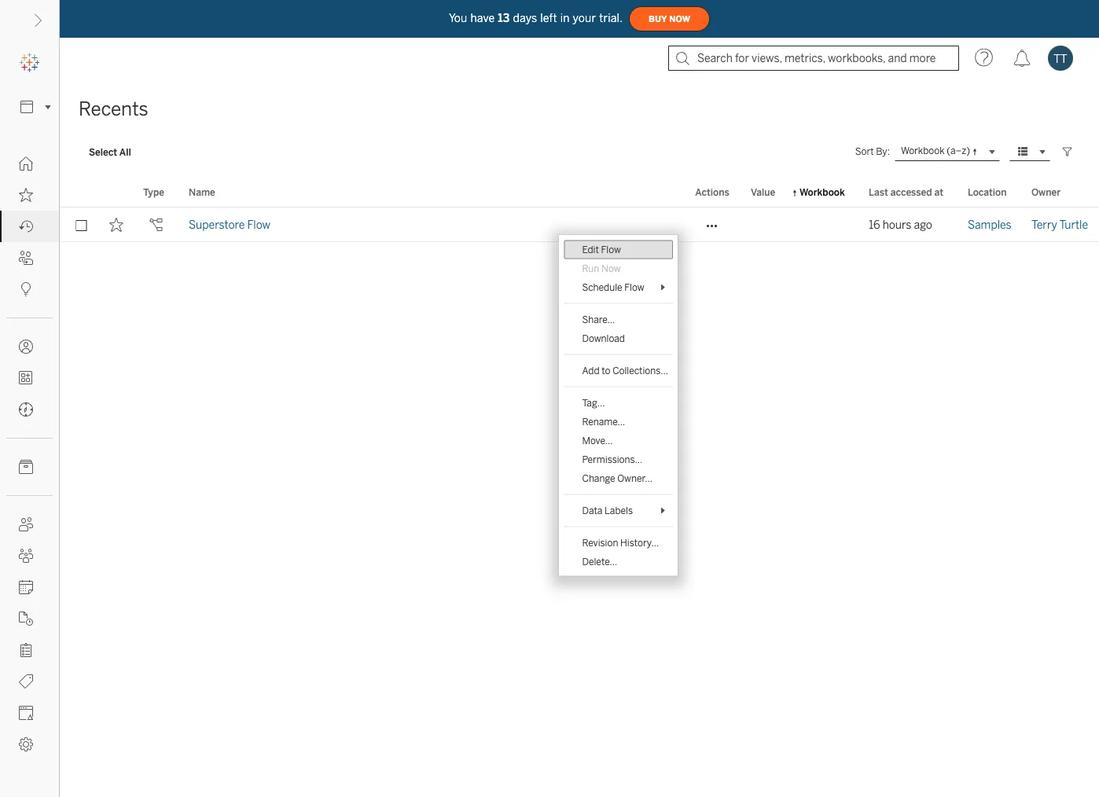 Task type: vqa. For each thing, say whether or not it's contained in the screenshot.
second the AM from the top
no



Task type: describe. For each thing, give the bounding box(es) containing it.
accessed
[[891, 186, 932, 198]]

permissions…
[[582, 454, 643, 465]]

history…
[[621, 537, 659, 548]]

grid containing superstore flow
[[60, 178, 1100, 798]]

2 cell from the left
[[790, 208, 860, 242]]

row containing superstore flow
[[60, 208, 1100, 242]]

flow for schedule flow
[[625, 281, 645, 293]]

samples
[[968, 218, 1012, 231]]

revision history… delete…
[[582, 537, 659, 567]]

name
[[189, 186, 215, 198]]

tag…
[[582, 397, 605, 408]]

type
[[143, 186, 164, 198]]

flow for edit flow
[[601, 244, 621, 255]]

in
[[561, 12, 570, 25]]

sort
[[856, 146, 874, 157]]

buy now button
[[629, 6, 710, 31]]

value
[[751, 186, 776, 198]]

last accessed at
[[869, 186, 944, 198]]

select
[[89, 146, 117, 157]]

ago
[[914, 218, 933, 231]]

13
[[498, 12, 510, 25]]

superstore flow link
[[189, 208, 271, 242]]

terry
[[1032, 218, 1058, 231]]

list view image
[[1016, 145, 1030, 159]]

sort by:
[[856, 146, 890, 157]]

collections...
[[613, 365, 668, 376]]

by:
[[876, 146, 890, 157]]

buy
[[649, 14, 667, 24]]

flow image
[[149, 218, 163, 232]]

last
[[869, 186, 889, 198]]

edit flow
[[582, 244, 621, 255]]

hours
[[883, 218, 912, 231]]

select all
[[89, 146, 131, 157]]

actions
[[695, 186, 730, 198]]

buy now
[[649, 14, 691, 24]]

samples link
[[968, 208, 1012, 242]]

(a–z)
[[947, 145, 971, 157]]

change owner…
[[582, 473, 653, 484]]

16
[[869, 218, 880, 231]]

superstore flow
[[189, 218, 271, 231]]

terry turtle
[[1032, 218, 1089, 231]]

add
[[582, 365, 600, 376]]

owner
[[1032, 186, 1061, 198]]

workbook for workbook
[[800, 186, 845, 198]]

schedule flow
[[582, 281, 645, 293]]

superstore
[[189, 218, 245, 231]]

navigation panel element
[[0, 47, 59, 761]]

workbook (a–z)
[[901, 145, 971, 157]]

menu containing edit flow
[[560, 235, 678, 576]]

days
[[513, 12, 537, 25]]

workbook for workbook (a–z)
[[901, 145, 945, 157]]

data labels
[[582, 505, 633, 516]]

workbook (a–z) button
[[895, 142, 1000, 161]]

trial.
[[599, 12, 623, 25]]



Task type: locate. For each thing, give the bounding box(es) containing it.
move…
[[582, 435, 613, 446]]

turtle
[[1060, 218, 1089, 231]]

to
[[602, 365, 611, 376]]

you
[[449, 12, 468, 25]]

workbook left last
[[800, 186, 845, 198]]

main navigation. press the up and down arrow keys to access links. element
[[0, 148, 59, 761]]

owner…
[[618, 473, 653, 484]]

select all button
[[79, 142, 141, 161]]

0 horizontal spatial now
[[602, 263, 621, 274]]

now up schedule flow at the top of page
[[602, 263, 621, 274]]

flow
[[247, 218, 271, 231], [601, 244, 621, 255], [625, 281, 645, 293]]

1 horizontal spatial workbook
[[901, 145, 945, 157]]

edit flow checkbox item
[[564, 240, 673, 259]]

row
[[60, 208, 1100, 242]]

1 horizontal spatial flow
[[601, 244, 621, 255]]

delete…
[[582, 556, 618, 567]]

workbook inside "grid"
[[800, 186, 845, 198]]

all
[[119, 146, 131, 157]]

workbook inside workbook (a–z) dropdown button
[[901, 145, 945, 157]]

flow down 'run now' checkbox item
[[625, 281, 645, 293]]

edit
[[582, 244, 599, 255]]

0 horizontal spatial flow
[[247, 218, 271, 231]]

run now checkbox item
[[564, 259, 673, 278]]

1 vertical spatial now
[[602, 263, 621, 274]]

2 vertical spatial flow
[[625, 281, 645, 293]]

run now
[[582, 263, 621, 274]]

2 horizontal spatial flow
[[625, 281, 645, 293]]

flow inside checkbox item
[[601, 244, 621, 255]]

recents
[[79, 98, 148, 120]]

16 hours ago
[[869, 218, 933, 231]]

revision
[[582, 537, 618, 548]]

workbook left (a–z)
[[901, 145, 945, 157]]

at
[[935, 186, 944, 198]]

cell
[[742, 208, 790, 242], [790, 208, 860, 242]]

now for buy now
[[669, 14, 691, 24]]

labels
[[605, 505, 633, 516]]

terry turtle link
[[1032, 208, 1089, 242]]

rename…
[[582, 416, 625, 427]]

left
[[541, 12, 557, 25]]

schedule
[[582, 281, 623, 293]]

grid
[[60, 178, 1100, 798]]

Search for views, metrics, workbooks, and more text field
[[669, 46, 960, 71]]

0 vertical spatial now
[[669, 14, 691, 24]]

add to collections...
[[582, 365, 668, 376]]

share…
[[582, 314, 615, 325]]

your
[[573, 12, 596, 25]]

now right buy
[[669, 14, 691, 24]]

0 horizontal spatial workbook
[[800, 186, 845, 198]]

workbook
[[901, 145, 945, 157], [800, 186, 845, 198]]

menu
[[560, 235, 678, 576]]

1 cell from the left
[[742, 208, 790, 242]]

0 vertical spatial flow
[[247, 218, 271, 231]]

tag… rename… move… permissions…
[[582, 397, 643, 465]]

flow for superstore flow
[[247, 218, 271, 231]]

change
[[582, 473, 615, 484]]

0 vertical spatial workbook
[[901, 145, 945, 157]]

cell left "16"
[[790, 208, 860, 242]]

run
[[582, 263, 600, 274]]

now for run now
[[602, 263, 621, 274]]

flow up 'run now' checkbox item
[[601, 244, 621, 255]]

cell down value
[[742, 208, 790, 242]]

1 horizontal spatial now
[[669, 14, 691, 24]]

now
[[669, 14, 691, 24], [602, 263, 621, 274]]

1 vertical spatial flow
[[601, 244, 621, 255]]

location
[[968, 186, 1007, 198]]

flow inside row
[[247, 218, 271, 231]]

flow right superstore
[[247, 218, 271, 231]]

now inside button
[[669, 14, 691, 24]]

have
[[471, 12, 495, 25]]

you have 13 days left in your trial.
[[449, 12, 623, 25]]

now inside checkbox item
[[602, 263, 621, 274]]

1 vertical spatial workbook
[[800, 186, 845, 198]]

download
[[582, 333, 625, 344]]

data
[[582, 505, 603, 516]]



